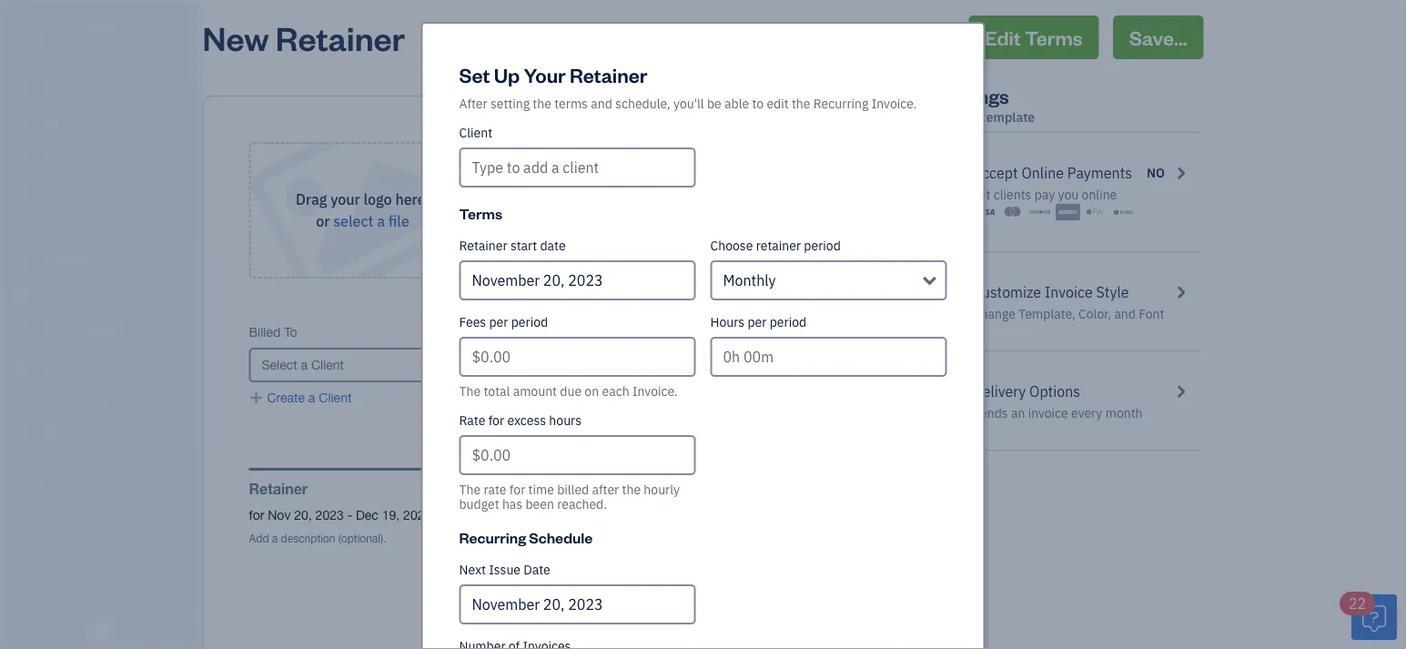 Task type: locate. For each thing, give the bounding box(es) containing it.
invoice. left for
[[872, 95, 917, 112]]

a right the add
[[676, 612, 683, 627]]

company
[[61, 16, 123, 35]]

0 horizontal spatial edit
[[457, 508, 479, 523]]

client down after
[[459, 124, 493, 141]]

1 vertical spatial edit terms button
[[443, 507, 517, 524]]

invoice up 0000001
[[584, 325, 625, 340]]

0 vertical spatial and
[[591, 95, 613, 112]]

apple pay image
[[1084, 203, 1108, 221]]

1 horizontal spatial edit terms button
[[969, 15, 1099, 59]]

usd
[[837, 325, 863, 340]]

0 horizontal spatial invoice
[[584, 325, 625, 340]]

retainer
[[756, 237, 801, 254]]

Retainer period field
[[711, 260, 947, 300]]

0 vertical spatial client
[[459, 124, 493, 141]]

and
[[591, 95, 613, 112], [1115, 305, 1136, 322]]

amount
[[513, 383, 557, 400]]

the for time
[[622, 481, 641, 498]]

the right after
[[622, 481, 641, 498]]

2023 right '19,'
[[403, 508, 432, 523]]

time
[[529, 481, 554, 498]]

the right edit
[[792, 95, 811, 112]]

estimate image
[[12, 148, 34, 167]]

1 vertical spatial a
[[309, 390, 315, 405]]

payments
[[1068, 163, 1133, 183]]

and right terms
[[591, 95, 613, 112]]

the left terms
[[533, 95, 552, 112]]

chevronright image for customize invoice style
[[1173, 281, 1190, 303]]

0 horizontal spatial invoice.
[[633, 383, 678, 400]]

0 vertical spatial invoice.
[[872, 95, 917, 112]]

0 vertical spatial edit
[[985, 24, 1021, 50]]

recurring
[[814, 95, 869, 112], [459, 527, 526, 547]]

0 vertical spatial issue
[[492, 325, 522, 340]]

file
[[389, 212, 410, 231]]

date left of
[[447, 325, 474, 340]]

font
[[1139, 305, 1165, 322]]

edit terms button up settings for this template
[[969, 15, 1099, 59]]

2 vertical spatial a
[[676, 612, 683, 627]]

edit terms button for new retainer
[[969, 15, 1099, 59]]

select a file
[[333, 212, 410, 231]]

1 horizontal spatial the
[[622, 481, 641, 498]]

billed
[[557, 481, 589, 498]]

0.00
[[842, 632, 866, 647]]

a right create
[[309, 390, 315, 405]]

due left the (
[[807, 325, 830, 340]]

plus image
[[249, 390, 264, 406]]

chevronright image
[[1173, 162, 1190, 184]]

1 vertical spatial edit
[[457, 508, 479, 523]]

0 horizontal spatial 2023
[[316, 508, 344, 523]]

subtotal
[[689, 595, 737, 610]]

settings for this template
[[935, 82, 1035, 126]]

1 vertical spatial client
[[319, 390, 352, 405]]

Add a description (optional). text field
[[249, 531, 681, 545]]

date up the rate
[[474, 380, 501, 395]]

1 horizontal spatial due
[[807, 325, 830, 340]]

the total amount due on each invoice.
[[459, 383, 678, 400]]

rate
[[484, 481, 507, 498]]

nov
[[268, 508, 291, 523]]

the left rate
[[459, 481, 481, 498]]

0 vertical spatial chevronright image
[[1173, 281, 1190, 303]]

edit up add a description (optional). text field
[[457, 508, 479, 523]]

setting
[[491, 95, 530, 112]]

1 horizontal spatial edit
[[985, 24, 1021, 50]]

due
[[807, 325, 830, 340], [447, 380, 470, 395]]

due date
[[447, 380, 501, 395]]

sends
[[973, 405, 1008, 422]]

0 vertical spatial due
[[807, 325, 830, 340]]

reference
[[584, 380, 642, 395]]

let clients pay you online
[[973, 186, 1117, 203]]

invoice up change template, color, and font
[[1045, 283, 1093, 302]]

items and services image
[[14, 530, 195, 544]]

terms
[[555, 95, 588, 112]]

1 vertical spatial recurring
[[459, 527, 526, 547]]

period up '11/20/2023' button
[[511, 314, 548, 331]]

edit terms button
[[969, 15, 1099, 59], [443, 507, 517, 524]]

choose
[[711, 237, 753, 254]]

invoice. right each
[[633, 383, 678, 400]]

2 per from the left
[[748, 314, 767, 331]]

the
[[459, 383, 481, 400], [459, 481, 481, 498]]

0 horizontal spatial the
[[533, 95, 552, 112]]

1 horizontal spatial 2023
[[403, 508, 432, 523]]

2 vertical spatial for
[[249, 508, 264, 523]]

new retainer
[[203, 15, 405, 59]]

0 vertical spatial date
[[447, 325, 474, 340]]

recurring right edit
[[814, 95, 869, 112]]

1 chevronright image from the top
[[1173, 281, 1190, 303]]

2 vertical spatial date
[[524, 561, 551, 578]]

date of issue 11/20/2023
[[447, 325, 522, 356]]

0 vertical spatial edit terms button
[[969, 15, 1099, 59]]

period
[[804, 237, 841, 254], [511, 314, 548, 331], [770, 314, 807, 331]]

client right create
[[319, 390, 352, 405]]

change template, color, and font
[[973, 305, 1165, 322]]

issue up '11/20/2023' button
[[492, 325, 522, 340]]

11/20/2023 button
[[447, 341, 557, 357]]

1 vertical spatial for
[[510, 481, 526, 498]]

1 horizontal spatial for
[[489, 412, 505, 429]]

period left the (
[[770, 314, 807, 331]]

0 horizontal spatial per
[[489, 314, 508, 331]]

project image
[[12, 287, 34, 305]]

add a discount button
[[649, 611, 737, 628]]

edit up settings
[[985, 24, 1021, 50]]

period up monthly field
[[804, 237, 841, 254]]

a inside subtotal add a discount tax
[[676, 612, 683, 627]]

online
[[1082, 186, 1117, 203]]

freshbooks image
[[86, 620, 115, 642]]

0 horizontal spatial due
[[447, 380, 470, 395]]

fees
[[459, 314, 486, 331]]

pay
[[1035, 186, 1055, 203]]

rate for excess hours
[[459, 412, 582, 429]]

edit terms
[[985, 24, 1083, 50], [457, 508, 517, 523]]

0 horizontal spatial client
[[319, 390, 352, 405]]

date down recurring schedule
[[524, 561, 551, 578]]

0 vertical spatial edit terms
[[985, 24, 1083, 50]]

add
[[649, 612, 672, 627]]

for right the rate
[[489, 412, 505, 429]]

template,
[[1019, 305, 1076, 322]]

$0.00
[[784, 338, 866, 376]]

per right hours
[[748, 314, 767, 331]]

terms for retainer
[[483, 508, 517, 523]]

Fees per period text field
[[459, 337, 696, 377]]

2 chevronright image from the top
[[1173, 381, 1190, 402]]

1 vertical spatial chevronright image
[[1173, 381, 1190, 402]]

the inside the rate for time billed after the hourly budget has been reached.
[[459, 481, 481, 498]]

discover image
[[1028, 203, 1053, 221]]

clients
[[994, 186, 1032, 203]]

due up the rate
[[447, 380, 470, 395]]

invoice
[[1045, 283, 1093, 302], [584, 325, 625, 340]]

per
[[489, 314, 508, 331], [748, 314, 767, 331]]

0 vertical spatial invoice
[[1045, 283, 1093, 302]]

for
[[935, 109, 954, 126]]

1 vertical spatial date
[[474, 380, 501, 395]]

and down style
[[1115, 305, 1136, 322]]

edit
[[985, 24, 1021, 50], [457, 508, 479, 523]]

2 horizontal spatial for
[[510, 481, 526, 498]]

billed
[[249, 325, 281, 340]]

0 horizontal spatial edit terms
[[457, 508, 517, 523]]

0 vertical spatial terms
[[1025, 24, 1083, 50]]

after
[[459, 95, 488, 112]]

1 vertical spatial and
[[1115, 305, 1136, 322]]

edit terms button up add a description (optional). text field
[[443, 507, 517, 524]]

2 the from the top
[[459, 481, 481, 498]]

after
[[592, 481, 619, 498]]

a left file on the top left
[[377, 212, 385, 231]]

1 horizontal spatial edit terms
[[985, 24, 1083, 50]]

for right rate
[[510, 481, 526, 498]]

excess
[[507, 412, 546, 429]]

2023
[[316, 508, 344, 523], [403, 508, 432, 523]]

1 vertical spatial invoice
[[584, 325, 625, 340]]

0 vertical spatial the
[[459, 383, 481, 400]]

retainer
[[276, 15, 405, 59], [570, 61, 648, 87], [459, 237, 508, 254], [249, 480, 308, 498]]

date
[[540, 237, 566, 254]]

per for fees
[[489, 314, 508, 331]]

1 horizontal spatial client
[[459, 124, 493, 141]]

monthly
[[723, 271, 776, 290]]

0 vertical spatial a
[[377, 212, 385, 231]]

2 horizontal spatial the
[[792, 95, 811, 112]]

for
[[489, 412, 505, 429], [510, 481, 526, 498], [249, 508, 264, 523]]

1 per from the left
[[489, 314, 508, 331]]

20,
[[294, 508, 312, 523]]

0 horizontal spatial and
[[591, 95, 613, 112]]

1 vertical spatial issue
[[489, 561, 521, 578]]

the left total
[[459, 383, 481, 400]]

retainer inside set up your retainer after setting the terms and schedule, you'll be able to edit the recurring invoice.
[[570, 61, 648, 87]]

payment image
[[12, 218, 34, 236]]

issue right the next
[[489, 561, 521, 578]]

2 vertical spatial terms
[[483, 508, 517, 523]]

main element
[[0, 0, 246, 649]]

a inside "create a client" button
[[309, 390, 315, 405]]

0 vertical spatial recurring
[[814, 95, 869, 112]]

terms
[[1025, 24, 1083, 50], [459, 203, 503, 223], [483, 508, 517, 523]]

client image
[[12, 114, 34, 132]]

0000001
[[584, 341, 634, 356]]

Hours per period text field
[[711, 337, 947, 377]]

discount
[[686, 612, 737, 627]]

1 vertical spatial edit terms
[[457, 508, 517, 523]]

0 horizontal spatial for
[[249, 508, 264, 523]]

edit terms up settings for this template
[[985, 24, 1083, 50]]

an
[[1011, 405, 1026, 422]]

schedule
[[529, 527, 593, 547]]

edit terms down rate
[[457, 508, 517, 523]]

the inside the rate for time billed after the hourly budget has been reached.
[[622, 481, 641, 498]]

for left nov
[[249, 508, 264, 523]]

2023 left -
[[316, 508, 344, 523]]

1 horizontal spatial a
[[377, 212, 385, 231]]

per right of
[[489, 314, 508, 331]]

Invoice issue date in MM/DD/YYYY format text field
[[459, 585, 696, 625]]

1 vertical spatial the
[[459, 481, 481, 498]]

has
[[502, 496, 523, 513]]

period for fees per period
[[511, 314, 548, 331]]

1 horizontal spatial recurring
[[814, 95, 869, 112]]

invoice.
[[872, 95, 917, 112], [633, 383, 678, 400]]

a
[[377, 212, 385, 231], [309, 390, 315, 405], [676, 612, 683, 627]]

visa image
[[973, 203, 998, 221]]

per for hours
[[748, 314, 767, 331]]

1 horizontal spatial invoice.
[[872, 95, 917, 112]]

this
[[957, 109, 979, 126]]

chevronright image
[[1173, 281, 1190, 303], [1173, 381, 1190, 402]]

1 vertical spatial terms
[[459, 203, 503, 223]]

amount
[[759, 325, 803, 340]]

recurring up 'next issue date'
[[459, 527, 526, 547]]

0 horizontal spatial edit terms button
[[443, 507, 517, 524]]

american express image
[[1056, 203, 1081, 221]]

0 horizontal spatial a
[[309, 390, 315, 405]]

1 the from the top
[[459, 383, 481, 400]]

1 horizontal spatial per
[[748, 314, 767, 331]]

recurring schedule
[[459, 527, 593, 547]]

2 horizontal spatial a
[[676, 612, 683, 627]]

client inside button
[[319, 390, 352, 405]]

reached.
[[557, 496, 607, 513]]

set up your retainer dialog
[[0, 0, 1407, 649]]

fees per period
[[459, 314, 548, 331]]



Task type: vqa. For each thing, say whether or not it's contained in the screenshot.
chevron large down image in the Accounting link
no



Task type: describe. For each thing, give the bounding box(es) containing it.
up
[[494, 61, 520, 87]]

edit
[[767, 95, 789, 112]]

1 2023 from the left
[[316, 508, 344, 523]]

11/20/2023
[[447, 341, 513, 356]]

next
[[459, 561, 486, 578]]

create a client button
[[249, 390, 352, 406]]

client inside set up your retainer dialog
[[459, 124, 493, 141]]

billed to
[[249, 325, 297, 340]]

online
[[1022, 163, 1064, 183]]

sends an invoice every month
[[973, 405, 1143, 422]]

gary's company owner
[[15, 16, 123, 51]]

amount due ( usd ) $0.00
[[759, 325, 866, 376]]

(
[[833, 325, 837, 340]]

1 horizontal spatial invoice
[[1045, 283, 1093, 302]]

customize
[[973, 283, 1042, 302]]

2 2023 from the left
[[403, 508, 432, 523]]

to
[[284, 325, 297, 340]]

start
[[511, 237, 537, 254]]

paintbrush image
[[946, 281, 962, 303]]

edit terms for new retainer
[[985, 24, 1083, 50]]

your
[[524, 61, 566, 87]]

period for hours per period
[[770, 314, 807, 331]]

each
[[602, 383, 630, 400]]

dashboard image
[[12, 79, 34, 97]]

owner
[[15, 36, 48, 51]]

hours per period
[[711, 314, 807, 331]]

to
[[752, 95, 764, 112]]

total
[[484, 383, 510, 400]]

edit terms for retainer
[[457, 508, 517, 523]]

1 vertical spatial due
[[447, 380, 470, 395]]

color,
[[1079, 305, 1112, 322]]

dec
[[356, 508, 379, 523]]

invoice
[[1029, 405, 1069, 422]]

customize invoice style
[[973, 283, 1129, 302]]

mastercard image
[[1001, 203, 1025, 221]]

cancel
[[878, 24, 942, 50]]

on
[[585, 383, 599, 400]]

0000001 button
[[584, 341, 716, 357]]

money image
[[12, 356, 34, 374]]

bank image
[[1111, 203, 1136, 221]]

for inside the rate for time billed after the hourly budget has been reached.
[[510, 481, 526, 498]]

due
[[560, 383, 582, 400]]

budget
[[459, 496, 499, 513]]

settings image
[[14, 588, 195, 603]]

cancel button
[[862, 15, 958, 59]]

issue inside set up your retainer dialog
[[489, 561, 521, 578]]

report image
[[12, 425, 34, 443]]

invoice number 0000001
[[584, 325, 674, 356]]

subtotal add a discount tax
[[649, 595, 737, 647]]

Start date in MM/DD/YYYY format text field
[[459, 260, 696, 300]]

team members image
[[14, 501, 195, 515]]

date inside 'date of issue 11/20/2023'
[[447, 325, 474, 340]]

options
[[1030, 382, 1081, 401]]

1 horizontal spatial and
[[1115, 305, 1136, 322]]

delivery options
[[973, 382, 1081, 401]]

you'll
[[674, 95, 704, 112]]

template
[[982, 109, 1035, 126]]

of
[[478, 325, 489, 340]]

set up your retainer after setting the terms and schedule, you'll be able to edit the recurring invoice.
[[459, 61, 917, 112]]

terms inside set up your retainer dialog
[[459, 203, 503, 223]]

period for choose retainer period
[[804, 237, 841, 254]]

able
[[725, 95, 749, 112]]

chevronright image for delivery options
[[1173, 381, 1190, 402]]

1 vertical spatial invoice.
[[633, 383, 678, 400]]

due inside amount due ( usd ) $0.00
[[807, 325, 830, 340]]

month
[[1106, 405, 1143, 422]]

a for file
[[377, 212, 385, 231]]

recurring inside set up your retainer after setting the terms and schedule, you'll be able to edit the recurring invoice.
[[814, 95, 869, 112]]

0 vertical spatial for
[[489, 412, 505, 429]]

chart image
[[12, 391, 34, 409]]

delivery
[[973, 382, 1026, 401]]

edit for new retainer
[[985, 24, 1021, 50]]

hours
[[711, 314, 745, 331]]

new
[[203, 15, 269, 59]]

-
[[347, 508, 352, 523]]

save…
[[1130, 24, 1188, 50]]

let
[[973, 186, 991, 203]]

0 horizontal spatial recurring
[[459, 527, 526, 547]]

accept online payments
[[973, 163, 1133, 183]]

the for the total amount due on each invoice.
[[459, 383, 481, 400]]

and inside set up your retainer after setting the terms and schedule, you'll be able to edit the recurring invoice.
[[591, 95, 613, 112]]

apps image
[[14, 472, 195, 486]]

be
[[707, 95, 722, 112]]

been
[[526, 496, 554, 513]]

edit for retainer
[[457, 508, 479, 523]]

edit terms button for retainer
[[443, 507, 517, 524]]

timer image
[[12, 321, 34, 340]]

invoice inside invoice number 0000001
[[584, 325, 625, 340]]

date inside set up your retainer dialog
[[524, 561, 551, 578]]

create
[[267, 390, 305, 405]]

rate
[[459, 412, 486, 429]]

19,
[[382, 508, 400, 523]]

Rate for excess hours text field
[[459, 435, 696, 475]]

change
[[973, 305, 1016, 322]]

invoice. inside set up your retainer after setting the terms and schedule, you'll be able to edit the recurring invoice.
[[872, 95, 917, 112]]

save… button
[[1113, 15, 1204, 59]]

accept
[[973, 163, 1019, 183]]

hourly
[[644, 481, 680, 498]]

a for client
[[309, 390, 315, 405]]

choose retainer period
[[711, 237, 841, 254]]

invoice image
[[12, 183, 34, 201]]

hours
[[549, 412, 582, 429]]

every
[[1072, 405, 1103, 422]]

select
[[333, 212, 374, 231]]

bank connections image
[[14, 559, 195, 574]]

create a client
[[267, 390, 352, 405]]

expense image
[[12, 252, 34, 270]]

you
[[1058, 186, 1079, 203]]

settings
[[935, 82, 1010, 108]]

tax
[[717, 632, 737, 647]]

the for the rate for time billed after the hourly budget has been reached.
[[459, 481, 481, 498]]

Client text field
[[461, 149, 694, 186]]

for nov 20, 2023 - dec 19, 2023
[[249, 508, 432, 523]]

terms for new retainer
[[1025, 24, 1083, 50]]

retainer start date
[[459, 237, 566, 254]]

the for retainer
[[533, 95, 552, 112]]

gary's
[[15, 16, 57, 35]]

Reference Number text field
[[584, 397, 712, 412]]

issue inside 'date of issue 11/20/2023'
[[492, 325, 522, 340]]

schedule,
[[616, 95, 671, 112]]



